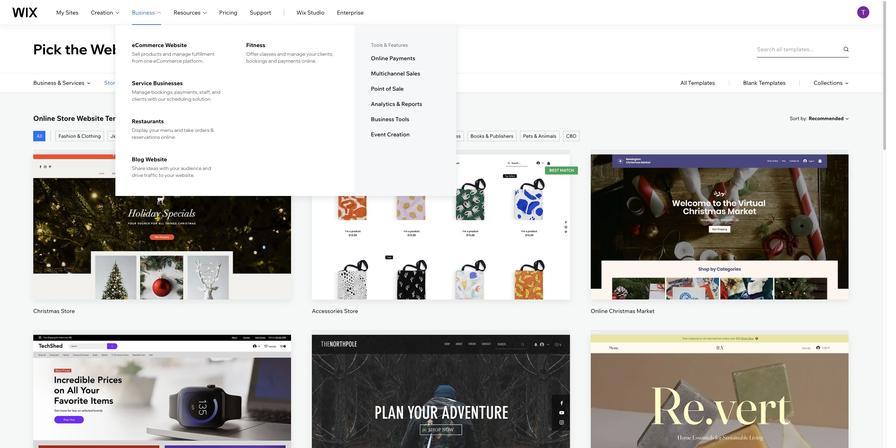 Task type: vqa. For each thing, say whether or not it's contained in the screenshot.
Business related to Business Tools
yes



Task type: describe. For each thing, give the bounding box(es) containing it.
online store website templates - online christmas market image
[[591, 155, 849, 300]]

& for business & services
[[58, 79, 61, 86]]

services
[[62, 79, 84, 86]]

pets & animals
[[523, 133, 556, 139]]

ecommerce website link
[[132, 42, 223, 49]]

0 horizontal spatial accessories
[[134, 133, 161, 139]]

sports & outdoors
[[343, 133, 386, 139]]

display
[[132, 127, 148, 133]]

audience
[[181, 165, 202, 172]]

sites
[[65, 9, 78, 16]]

kids & babies
[[430, 133, 461, 139]]

manage
[[132, 89, 150, 95]]

offer
[[246, 51, 259, 57]]

analytics
[[371, 101, 395, 107]]

wix
[[297, 9, 306, 16]]

view for online store website templates - christmas store image
[[156, 237, 169, 244]]

and inside restaurants display your menu and take orders & reservations online.
[[174, 127, 183, 133]]

with inside blog website share ideas with your audience and drive traffic to your website.
[[159, 165, 169, 172]]

1 vertical spatial tools
[[396, 116, 409, 123]]

wix studio
[[297, 9, 325, 16]]

service businesses link
[[132, 80, 223, 87]]

arts & crafts link
[[167, 131, 202, 141]]

solution.
[[192, 96, 212, 102]]

website.
[[175, 172, 195, 178]]

edit for edit button corresponding to online store website templates - home goods store image
[[715, 394, 725, 401]]

electronics
[[395, 133, 420, 139]]

point of sale link
[[371, 85, 440, 92]]

templates for all templates
[[688, 79, 715, 86]]

pick
[[33, 40, 62, 58]]

products
[[141, 51, 162, 57]]

& for fashion & clothing
[[77, 133, 80, 139]]

& for books & publishers
[[486, 133, 489, 139]]

share
[[132, 165, 145, 172]]

sports
[[343, 133, 359, 139]]

analytics & reports link
[[371, 101, 440, 107]]

books & publishers link
[[467, 131, 517, 141]]

enterprise link
[[337, 8, 364, 16]]

our
[[158, 96, 166, 102]]

view button for edit button within the christmas store group
[[146, 232, 179, 249]]

one
[[144, 58, 153, 64]]

manage inside fitness offer classes and manage your clients, bookings and payments online.
[[287, 51, 305, 57]]

store inside categories by subject element
[[104, 79, 118, 86]]

store for accessories store
[[344, 308, 358, 315]]

manage inside 'ecommerce website sell products and manage fulfillment from one ecommerce platform.'
[[172, 51, 191, 57]]

& for arts & crafts
[[181, 133, 184, 139]]

scheduling
[[167, 96, 191, 102]]

online store website templates - electronics store image
[[33, 335, 291, 448]]

creative
[[138, 79, 160, 86]]

online payments
[[371, 55, 415, 62]]

you
[[214, 40, 239, 58]]

view for online store website templates - electronics store image
[[156, 417, 169, 424]]

blog website share ideas with your audience and drive traffic to your website.
[[132, 156, 211, 178]]

edit for edit button within online christmas market group
[[715, 213, 725, 220]]

business for business & services
[[33, 79, 56, 86]]

online christmas market group
[[591, 150, 849, 315]]

ecommerce website sell products and manage fulfillment from one ecommerce platform.
[[132, 42, 215, 64]]

edit button for online store website templates - online christmas market image
[[703, 208, 736, 225]]

payments
[[390, 55, 415, 62]]

fulfillment
[[192, 51, 215, 57]]

pets
[[523, 133, 533, 139]]

clothing
[[81, 133, 101, 139]]

view button for edit button corresponding to online store website templates - home goods store image
[[703, 412, 736, 429]]

edit for edit button related to online store website templates - backpack store 'image'
[[436, 394, 446, 401]]

point of sale
[[371, 85, 404, 92]]

staff,
[[199, 89, 211, 95]]

event creation
[[371, 131, 410, 138]]

online store website templates - accessories store image
[[312, 155, 570, 300]]

and up payments
[[277, 51, 286, 57]]

kids
[[430, 133, 440, 139]]

books & publishers
[[471, 133, 514, 139]]

blank
[[743, 79, 758, 86]]

online for online payments
[[371, 55, 388, 62]]

my sites
[[56, 9, 78, 16]]

store for christmas store
[[61, 308, 75, 315]]

clients
[[132, 96, 147, 102]]

view for online store website templates - online christmas market image
[[713, 237, 726, 244]]

event
[[371, 131, 386, 138]]

the
[[65, 40, 87, 58]]

sale
[[392, 85, 404, 92]]

accessories inside group
[[312, 308, 343, 315]]

from
[[132, 58, 143, 64]]

view button for edit button related to online store website templates - backpack store 'image'
[[425, 412, 457, 429]]

and down classes
[[268, 58, 277, 64]]

your right to
[[164, 172, 175, 178]]

and inside 'ecommerce website sell products and manage fulfillment from one ecommerce platform.'
[[163, 51, 171, 57]]

view for online store website templates - backpack store 'image'
[[435, 417, 447, 424]]

features
[[388, 42, 408, 48]]

reports
[[401, 101, 422, 107]]

1 christmas from the left
[[33, 308, 60, 315]]

business for business
[[132, 9, 155, 16]]

multichannel sales
[[371, 70, 420, 77]]

fitness offer classes and manage your clients, bookings and payments online.
[[246, 42, 333, 64]]

business tools
[[371, 116, 409, 123]]

restaurants link
[[132, 118, 223, 125]]

resources button
[[174, 8, 207, 16]]

& for jewelry & accessories
[[130, 133, 133, 139]]

all link
[[33, 131, 45, 141]]

pets & animals link
[[520, 131, 560, 141]]

all for all
[[36, 133, 42, 139]]

& for kids & babies
[[441, 133, 444, 139]]

arts & crafts
[[171, 133, 199, 139]]

support link
[[250, 8, 271, 16]]

business tools link
[[371, 116, 440, 123]]

sort by:
[[790, 115, 808, 121]]

christmas store group
[[33, 150, 291, 315]]

jewelry
[[110, 133, 129, 139]]

edit for edit button corresponding to online store website templates - electronics store image
[[157, 394, 167, 401]]

crafts
[[185, 133, 199, 139]]

christmas store
[[33, 308, 75, 315]]

website inside blog website share ideas with your audience and drive traffic to your website.
[[145, 156, 167, 163]]

categories by subject element
[[33, 73, 247, 92]]

ideas
[[146, 165, 158, 172]]



Task type: locate. For each thing, give the bounding box(es) containing it.
& inside arts & crafts link
[[181, 133, 184, 139]]

templates for blank templates
[[759, 79, 786, 86]]

online store website templates
[[33, 114, 139, 123]]

view button for edit button within online christmas market group
[[703, 232, 736, 249]]

with
[[148, 96, 157, 102], [159, 165, 169, 172]]

1 vertical spatial with
[[159, 165, 169, 172]]

website up platform.
[[165, 42, 187, 49]]

edit button for online store website templates - electronics store image
[[146, 389, 179, 406]]

1 horizontal spatial online.
[[302, 58, 316, 64]]

love
[[242, 40, 274, 58]]

1 vertical spatial all
[[36, 133, 42, 139]]

with left our
[[148, 96, 157, 102]]

1 horizontal spatial business
[[132, 9, 155, 16]]

website inside 'ecommerce website sell products and manage fulfillment from one ecommerce platform.'
[[165, 42, 187, 49]]

creation inside business group
[[387, 131, 410, 138]]

2 vertical spatial online
[[591, 308, 608, 315]]

market
[[637, 308, 655, 315]]

sports & outdoors link
[[340, 131, 389, 141]]

online
[[371, 55, 388, 62], [33, 114, 55, 123], [591, 308, 608, 315]]

0 horizontal spatial manage
[[172, 51, 191, 57]]

view button inside online christmas market group
[[703, 232, 736, 249]]

electronics link
[[392, 131, 424, 141]]

edit inside online christmas market group
[[715, 213, 725, 220]]

online. inside restaurants display your menu and take orders & reservations online.
[[161, 134, 176, 140]]

& inside the fashion & clothing link
[[77, 133, 80, 139]]

0 vertical spatial all
[[680, 79, 687, 86]]

2 horizontal spatial business
[[371, 116, 394, 123]]

1 vertical spatial accessories
[[312, 308, 343, 315]]

manage
[[172, 51, 191, 57], [287, 51, 305, 57]]

multichannel
[[371, 70, 405, 77]]

& for sports & outdoors
[[360, 133, 363, 139]]

sell
[[132, 51, 140, 57]]

sales
[[406, 70, 420, 77]]

view inside online christmas market group
[[713, 237, 726, 244]]

your left the clients, at the left of the page
[[306, 51, 316, 57]]

publishers
[[490, 133, 514, 139]]

1 horizontal spatial tools
[[396, 116, 409, 123]]

and right audience
[[203, 165, 211, 172]]

categories. use the left and right arrow keys to navigate the menu element
[[0, 73, 882, 92]]

generic categories element
[[680, 73, 849, 92]]

multichannel sales link
[[371, 70, 440, 77]]

store inside accessories store group
[[344, 308, 358, 315]]

point
[[371, 85, 385, 92]]

0 vertical spatial accessories
[[134, 133, 161, 139]]

edit button inside christmas store group
[[146, 208, 179, 225]]

by:
[[801, 115, 808, 121]]

online store website templates - backpack store image
[[312, 335, 570, 448]]

pick the website template you love
[[33, 40, 274, 58]]

all templates
[[680, 79, 715, 86]]

0 horizontal spatial christmas
[[33, 308, 60, 315]]

fashion
[[58, 133, 76, 139]]

website
[[90, 40, 146, 58], [165, 42, 187, 49], [77, 114, 104, 123], [145, 156, 167, 163]]

& for pets & animals
[[534, 133, 537, 139]]

1 vertical spatial online
[[33, 114, 55, 123]]

accessories store
[[312, 308, 358, 315]]

studio
[[307, 9, 325, 16]]

tools & features
[[371, 42, 408, 48]]

take
[[184, 127, 194, 133]]

online. down menu
[[161, 134, 176, 140]]

with up to
[[159, 165, 169, 172]]

pricing
[[219, 9, 237, 16]]

edit button for online store website templates - christmas store image
[[146, 208, 179, 225]]

online. right payments
[[302, 58, 316, 64]]

payments,
[[174, 89, 198, 95]]

tools
[[371, 42, 383, 48], [396, 116, 409, 123]]

2 vertical spatial business
[[371, 116, 394, 123]]

0 vertical spatial tools
[[371, 42, 383, 48]]

my sites link
[[56, 8, 78, 16]]

0 vertical spatial online
[[371, 55, 388, 62]]

0 horizontal spatial online.
[[161, 134, 176, 140]]

wix studio link
[[297, 8, 325, 16]]

1 vertical spatial business
[[33, 79, 56, 86]]

& right orders
[[211, 127, 214, 133]]

business inside group
[[371, 116, 394, 123]]

business for business tools
[[371, 116, 394, 123]]

of
[[386, 85, 391, 92]]

0 horizontal spatial all
[[36, 133, 42, 139]]

all inside 'link'
[[36, 133, 42, 139]]

all inside generic categories 'element'
[[680, 79, 687, 86]]

0 horizontal spatial tools
[[371, 42, 383, 48]]

view for online store website templates - home goods store image
[[713, 417, 726, 424]]

& inside books & publishers link
[[486, 133, 489, 139]]

online inside business group
[[371, 55, 388, 62]]

& right jewelry
[[130, 133, 133, 139]]

blank templates link
[[743, 73, 786, 92]]

website up clothing
[[77, 114, 104, 123]]

bookings,
[[151, 89, 174, 95]]

business & services
[[33, 79, 84, 86]]

& inside pets & animals link
[[534, 133, 537, 139]]

view inside christmas store group
[[156, 237, 169, 244]]

website up ideas
[[145, 156, 167, 163]]

1 vertical spatial ecommerce
[[153, 58, 182, 64]]

accessories
[[134, 133, 161, 139], [312, 308, 343, 315]]

with inside service businesses manage bookings, payments, staff, and clients with our scheduling solution.
[[148, 96, 157, 102]]

1 vertical spatial creation
[[387, 131, 410, 138]]

1 horizontal spatial christmas
[[609, 308, 635, 315]]

& left features
[[384, 42, 387, 48]]

& for analytics & reports
[[396, 101, 400, 107]]

event creation link
[[371, 131, 440, 138]]

and right staff,
[[212, 89, 220, 95]]

0 horizontal spatial templates
[[105, 114, 139, 123]]

manage down ecommerce website "link"
[[172, 51, 191, 57]]

accessories store group
[[312, 150, 570, 315]]

business
[[132, 9, 155, 16], [33, 79, 56, 86], [371, 116, 394, 123]]

view button inside christmas store group
[[146, 232, 179, 249]]

2 horizontal spatial templates
[[759, 79, 786, 86]]

traffic
[[144, 172, 158, 178]]

& right fashion
[[77, 133, 80, 139]]

online payments link
[[371, 55, 440, 62]]

jewelry & accessories
[[110, 133, 161, 139]]

business button
[[132, 8, 161, 16]]

& right arts
[[181, 133, 184, 139]]

2 manage from the left
[[287, 51, 305, 57]]

collections
[[814, 79, 843, 86]]

my
[[56, 9, 64, 16]]

view button
[[146, 232, 179, 249], [703, 232, 736, 249], [146, 412, 179, 429], [425, 412, 457, 429], [703, 412, 736, 429]]

edit button for online store website templates - backpack store 'image'
[[425, 389, 457, 406]]

manage up payments
[[287, 51, 305, 57]]

1 horizontal spatial manage
[[287, 51, 305, 57]]

ecommerce
[[132, 42, 164, 49], [153, 58, 182, 64]]

& inside categories by subject element
[[58, 79, 61, 86]]

your up reservations
[[149, 127, 159, 133]]

view button for edit button corresponding to online store website templates - electronics store image
[[146, 412, 179, 429]]

platform.
[[183, 58, 204, 64]]

1 horizontal spatial online
[[371, 55, 388, 62]]

& right 'sports'
[[360, 133, 363, 139]]

& inside sports & outdoors link
[[360, 133, 363, 139]]

creation right sites
[[91, 9, 113, 16]]

0 vertical spatial ecommerce
[[132, 42, 164, 49]]

business inside categories by subject element
[[33, 79, 56, 86]]

& inside restaurants display your menu and take orders & reservations online.
[[211, 127, 214, 133]]

& inside kids & babies link
[[441, 133, 444, 139]]

your inside fitness offer classes and manage your clients, bookings and payments online.
[[306, 51, 316, 57]]

0 horizontal spatial with
[[148, 96, 157, 102]]

reservations
[[132, 134, 160, 140]]

creation button
[[91, 8, 119, 16]]

online for online christmas market
[[591, 308, 608, 315]]

and inside blog website share ideas with your audience and drive traffic to your website.
[[203, 165, 211, 172]]

1 horizontal spatial templates
[[688, 79, 715, 86]]

& inside 'jewelry & accessories' link
[[130, 133, 133, 139]]

and down restaurants link
[[174, 127, 183, 133]]

edit button
[[146, 208, 179, 225], [703, 208, 736, 225], [146, 389, 179, 406], [425, 389, 457, 406], [703, 389, 736, 406]]

enterprise
[[337, 9, 364, 16]]

2 christmas from the left
[[609, 308, 635, 315]]

& left services
[[58, 79, 61, 86]]

0 vertical spatial business
[[132, 9, 155, 16]]

edit button inside online christmas market group
[[703, 208, 736, 225]]

and inside service businesses manage bookings, payments, staff, and clients with our scheduling solution.
[[212, 89, 220, 95]]

blog
[[132, 156, 144, 163]]

online inside online christmas market group
[[591, 308, 608, 315]]

online for online store website templates
[[33, 114, 55, 123]]

1 vertical spatial online.
[[161, 134, 176, 140]]

tools down "analytics & reports" link
[[396, 116, 409, 123]]

businesses
[[153, 80, 183, 87]]

1 horizontal spatial with
[[159, 165, 169, 172]]

bookings
[[246, 58, 267, 64]]

0 vertical spatial creation
[[91, 9, 113, 16]]

jewelry & accessories link
[[107, 131, 164, 141]]

creation down "business tools" link
[[387, 131, 410, 138]]

payments
[[278, 58, 301, 64]]

& for tools & features
[[384, 42, 387, 48]]

edit button for online store website templates - home goods store image
[[703, 389, 736, 406]]

0 horizontal spatial online
[[33, 114, 55, 123]]

fitness link
[[246, 42, 338, 49]]

& right the "books" at the right top
[[486, 133, 489, 139]]

edit inside christmas store group
[[157, 213, 167, 220]]

0 horizontal spatial business
[[33, 79, 56, 86]]

sort
[[790, 115, 800, 121]]

store for online store website templates
[[57, 114, 75, 123]]

your inside restaurants display your menu and take orders & reservations online.
[[149, 127, 159, 133]]

0 horizontal spatial creation
[[91, 9, 113, 16]]

recommended
[[809, 115, 844, 122]]

1 horizontal spatial creation
[[387, 131, 410, 138]]

and down ecommerce website "link"
[[163, 51, 171, 57]]

orders
[[195, 127, 210, 133]]

ecommerce up products
[[132, 42, 164, 49]]

online store website templates - christmas store image
[[33, 155, 291, 300]]

ecommerce down template
[[153, 58, 182, 64]]

all templates link
[[680, 73, 715, 92]]

template
[[149, 40, 212, 58]]

analytics & reports
[[371, 101, 422, 107]]

online store website templates - home goods store image
[[591, 335, 849, 448]]

store inside christmas store group
[[61, 308, 75, 315]]

0 vertical spatial with
[[148, 96, 157, 102]]

resources
[[174, 9, 201, 16]]

& right kids
[[441, 133, 444, 139]]

online. inside fitness offer classes and manage your clients, bookings and payments online.
[[302, 58, 316, 64]]

restaurants
[[132, 118, 164, 125]]

blank templates
[[743, 79, 786, 86]]

0 vertical spatial online.
[[302, 58, 316, 64]]

Search search field
[[757, 41, 849, 57]]

all for all templates
[[680, 79, 687, 86]]

website up from
[[90, 40, 146, 58]]

& left reports
[[396, 101, 400, 107]]

tools up online payments
[[371, 42, 383, 48]]

your down blog website link
[[170, 165, 180, 172]]

business inside "dropdown button"
[[132, 9, 155, 16]]

edit for edit button within the christmas store group
[[157, 213, 167, 220]]

& right the pets
[[534, 133, 537, 139]]

1 manage from the left
[[172, 51, 191, 57]]

fashion & clothing
[[58, 133, 101, 139]]

1 horizontal spatial accessories
[[312, 308, 343, 315]]

support
[[250, 9, 271, 16]]

fashion & clothing link
[[55, 131, 104, 141]]

1 horizontal spatial all
[[680, 79, 687, 86]]

edit
[[157, 213, 167, 220], [715, 213, 725, 220], [157, 394, 167, 401], [436, 394, 446, 401], [715, 394, 725, 401]]

fitness
[[246, 42, 265, 49]]

business group
[[115, 25, 456, 196]]

profile image image
[[857, 6, 870, 18]]

online christmas market
[[591, 308, 655, 315]]

creation inside "dropdown button"
[[91, 9, 113, 16]]

None search field
[[757, 41, 849, 57]]

creation
[[91, 9, 113, 16], [387, 131, 410, 138]]

2 horizontal spatial online
[[591, 308, 608, 315]]

community
[[179, 79, 210, 86]]



